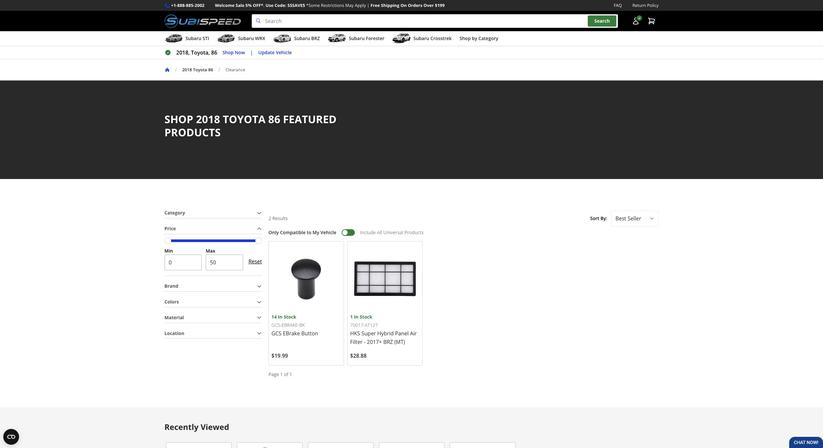 Task type: vqa. For each thing, say whether or not it's contained in the screenshot.
the Manufacturer's Warranty:
no



Task type: describe. For each thing, give the bounding box(es) containing it.
1 horizontal spatial 1
[[290, 371, 292, 378]]

maximum slider
[[255, 238, 262, 244]]

+1-
[[171, 2, 177, 8]]

toyota,
[[191, 49, 210, 56]]

use
[[266, 2, 274, 8]]

sti
[[203, 35, 209, 41]]

viewed
[[201, 422, 229, 432]]

all
[[377, 229, 382, 236]]

subaru for subaru brz
[[294, 35, 310, 41]]

brz inside 1 in stock 70017-at127 hks super hybrid panel air filter - 2017+ brz (mt)
[[383, 339, 393, 346]]

1 vertical spatial |
[[250, 49, 253, 56]]

sssave5
[[288, 2, 305, 8]]

by:
[[601, 215, 607, 221]]

colors button
[[164, 297, 262, 307]]

$19.99
[[272, 352, 288, 360]]

$28.88
[[350, 352, 367, 360]]

compatible
[[280, 229, 306, 236]]

ebrake
[[283, 330, 300, 337]]

a subaru sti thumbnail image image
[[164, 34, 183, 43]]

bk
[[299, 322, 305, 328]]

sort
[[590, 215, 600, 221]]

hybrid
[[377, 330, 394, 337]]

shop for shop now
[[223, 49, 234, 55]]

subaru brz button
[[273, 33, 320, 46]]

sort by:
[[590, 215, 607, 221]]

gcs
[[272, 330, 282, 337]]

recently viewed
[[164, 422, 229, 432]]

update vehicle
[[258, 49, 292, 55]]

max
[[206, 248, 215, 254]]

2017+
[[367, 339, 382, 346]]

toyota
[[193, 67, 207, 73]]

toyota
[[223, 112, 266, 126]]

products
[[405, 229, 424, 236]]

forester
[[366, 35, 385, 41]]

subaru for subaru sti
[[186, 35, 201, 41]]

subaru sti button
[[164, 33, 209, 46]]

in for gcs
[[278, 314, 283, 320]]

/ for 2018 toyota 86 link under toyota,
[[175, 66, 177, 73]]

2002
[[195, 2, 205, 8]]

search button
[[588, 16, 617, 27]]

2 results
[[269, 215, 288, 221]]

faq link
[[614, 2, 622, 9]]

2018, toyota, 86
[[176, 49, 217, 56]]

restrictions
[[321, 2, 344, 8]]

in for super
[[354, 314, 359, 320]]

my
[[313, 229, 319, 236]]

1 in stock 70017-at127 hks super hybrid panel air filter - 2017+ brz (mt)
[[350, 314, 417, 346]]

a subaru forester thumbnail image image
[[328, 34, 346, 43]]

location button
[[164, 329, 262, 339]]

wrx
[[255, 35, 265, 41]]

button image
[[632, 17, 640, 25]]

update vehicle button
[[258, 49, 292, 56]]

subaru crosstrek
[[413, 35, 452, 41]]

clearance
[[226, 67, 245, 73]]

welcome
[[215, 2, 235, 8]]

5%
[[246, 2, 252, 8]]

update
[[258, 49, 275, 55]]

/ for clearance link
[[218, 66, 220, 73]]

subispeed logo image
[[164, 14, 241, 28]]

2018 toyota 86
[[182, 67, 213, 73]]

-
[[364, 339, 366, 346]]

stock for hks
[[360, 314, 372, 320]]

only
[[269, 229, 279, 236]]

subaru crosstrek button
[[392, 33, 452, 46]]

return policy
[[633, 2, 659, 8]]

shop by category button
[[460, 33, 498, 46]]

price
[[164, 225, 176, 232]]

+1-888-885-2002 link
[[171, 2, 205, 9]]

brz inside subaru brz dropdown button
[[311, 35, 320, 41]]

14 in stock gcs-ebrake-bk gcs ebrake button
[[272, 314, 318, 337]]

shop for shop by category
[[460, 35, 471, 41]]

0 horizontal spatial 2018
[[182, 67, 192, 73]]

page
[[269, 371, 279, 378]]

ebrake-
[[282, 322, 299, 328]]

include
[[360, 229, 376, 236]]

subaru wrx
[[238, 35, 265, 41]]

search input field
[[252, 14, 618, 28]]

shop now
[[223, 49, 245, 55]]

+1-888-885-2002
[[171, 2, 205, 8]]

location
[[164, 330, 184, 336]]

2018 toyota 86 link down toyota,
[[182, 67, 218, 73]]

2
[[269, 215, 271, 221]]

code:
[[275, 2, 286, 8]]

return policy link
[[633, 2, 659, 9]]

minimum slider
[[164, 238, 171, 244]]

button
[[301, 330, 318, 337]]

select... image
[[649, 216, 655, 221]]

subaru wrx button
[[217, 33, 265, 46]]

shop
[[164, 112, 193, 126]]

page 1 of 1
[[269, 371, 292, 378]]



Task type: locate. For each thing, give the bounding box(es) containing it.
shop left by
[[460, 35, 471, 41]]

reset button
[[249, 254, 262, 270]]

air
[[410, 330, 417, 337]]

in inside 14 in stock gcs-ebrake-bk gcs ebrake button
[[278, 314, 283, 320]]

category button
[[164, 208, 262, 218]]

0 vertical spatial shop
[[460, 35, 471, 41]]

stock up ebrake-
[[284, 314, 296, 320]]

products
[[164, 125, 221, 139]]

panel
[[395, 330, 409, 337]]

0 horizontal spatial brz
[[311, 35, 320, 41]]

a subaru wrx thumbnail image image
[[217, 34, 235, 43]]

2018 toyota 86 link down 2018, toyota, 86
[[182, 67, 213, 73]]

Min text field
[[164, 255, 202, 271]]

by
[[472, 35, 477, 41]]

subaru
[[186, 35, 201, 41], [238, 35, 254, 41], [294, 35, 310, 41], [349, 35, 365, 41], [413, 35, 429, 41]]

brand
[[164, 283, 178, 289]]

stock for bk
[[284, 314, 296, 320]]

in right 14
[[278, 314, 283, 320]]

policy
[[647, 2, 659, 8]]

subaru for subaru wrx
[[238, 35, 254, 41]]

category
[[164, 210, 185, 216]]

14
[[272, 314, 277, 320]]

open widget image
[[3, 429, 19, 445]]

Select... button
[[611, 211, 659, 227]]

/ right home icon
[[175, 66, 177, 73]]

0 horizontal spatial 1
[[280, 371, 283, 378]]

vehicle inside button
[[276, 49, 292, 55]]

1 horizontal spatial shop
[[460, 35, 471, 41]]

shop inside dropdown button
[[460, 35, 471, 41]]

1 horizontal spatial brz
[[383, 339, 393, 346]]

0 horizontal spatial vehicle
[[276, 49, 292, 55]]

2 subaru from the left
[[238, 35, 254, 41]]

vehicle down a subaru brz thumbnail image
[[276, 49, 292, 55]]

in
[[278, 314, 283, 320], [354, 314, 359, 320]]

a subaru brz thumbnail image image
[[273, 34, 292, 43]]

brz
[[311, 35, 320, 41], [383, 339, 393, 346]]

1 right of
[[290, 371, 292, 378]]

subaru left forester
[[349, 35, 365, 41]]

results
[[272, 215, 288, 221]]

subaru brz
[[294, 35, 320, 41]]

shop
[[460, 35, 471, 41], [223, 49, 234, 55]]

1 vertical spatial 2018
[[196, 112, 220, 126]]

material button
[[164, 313, 262, 323]]

price button
[[164, 224, 262, 234]]

1 inside 1 in stock 70017-at127 hks super hybrid panel air filter - 2017+ brz (mt)
[[350, 314, 353, 320]]

0 horizontal spatial |
[[250, 49, 253, 56]]

gcs-
[[272, 322, 282, 328]]

hks super hybrid panel air filter - 2017+ brz (mt) image
[[350, 244, 420, 314]]

clearance link
[[226, 67, 251, 73]]

apply
[[355, 2, 366, 8]]

2 / from the left
[[218, 66, 220, 73]]

2018 toyota 86 link
[[182, 67, 218, 73], [182, 67, 213, 73]]

1 subaru from the left
[[186, 35, 201, 41]]

subaru for subaru forester
[[349, 35, 365, 41]]

subaru for subaru crosstrek
[[413, 35, 429, 41]]

shop now link
[[223, 49, 245, 56]]

0 vertical spatial 2018
[[182, 67, 192, 73]]

/
[[175, 66, 177, 73], [218, 66, 220, 73]]

subaru left sti
[[186, 35, 201, 41]]

subaru right a subaru brz thumbnail image
[[294, 35, 310, 41]]

/ left "clearance"
[[218, 66, 220, 73]]

gcs ebrake button image
[[272, 244, 341, 314]]

1 horizontal spatial |
[[367, 2, 370, 8]]

material
[[164, 314, 184, 321]]

86
[[211, 49, 217, 56], [208, 67, 213, 73], [268, 112, 280, 126]]

free
[[371, 2, 380, 8]]

5 subaru from the left
[[413, 35, 429, 41]]

universal
[[383, 229, 403, 236]]

in up 70017-
[[354, 314, 359, 320]]

of
[[284, 371, 288, 378]]

1 vertical spatial vehicle
[[321, 229, 337, 236]]

return
[[633, 2, 646, 8]]

brand button
[[164, 281, 262, 292]]

subaru forester
[[349, 35, 385, 41]]

1 vertical spatial shop
[[223, 49, 234, 55]]

4 subaru from the left
[[349, 35, 365, 41]]

min
[[164, 248, 173, 254]]

in inside 1 in stock 70017-at127 hks super hybrid panel air filter - 2017+ brz (mt)
[[354, 314, 359, 320]]

super
[[362, 330, 376, 337]]

2018 right shop
[[196, 112, 220, 126]]

now
[[235, 49, 245, 55]]

1 horizontal spatial /
[[218, 66, 220, 73]]

1 up 70017-
[[350, 314, 353, 320]]

colors
[[164, 299, 179, 305]]

2 stock from the left
[[360, 314, 372, 320]]

| right now
[[250, 49, 253, 56]]

search
[[595, 18, 610, 24]]

1 horizontal spatial in
[[354, 314, 359, 320]]

hks
[[350, 330, 360, 337]]

*some restrictions may apply | free shipping on orders over $199
[[306, 2, 445, 8]]

1 left of
[[280, 371, 283, 378]]

to
[[307, 229, 311, 236]]

0 vertical spatial brz
[[311, 35, 320, 41]]

stock inside 14 in stock gcs-ebrake-bk gcs ebrake button
[[284, 314, 296, 320]]

| left free in the left top of the page
[[367, 2, 370, 8]]

subaru left crosstrek
[[413, 35, 429, 41]]

0 vertical spatial |
[[367, 2, 370, 8]]

orders
[[408, 2, 423, 8]]

shop left now
[[223, 49, 234, 55]]

over
[[424, 2, 434, 8]]

vehicle
[[276, 49, 292, 55], [321, 229, 337, 236]]

a subaru crosstrek thumbnail image image
[[392, 34, 411, 43]]

at127
[[365, 322, 378, 328]]

vehicle right my
[[321, 229, 337, 236]]

70017-
[[350, 322, 365, 328]]

2018
[[182, 67, 192, 73], [196, 112, 220, 126]]

brz down the hybrid
[[383, 339, 393, 346]]

0 horizontal spatial stock
[[284, 314, 296, 320]]

1 horizontal spatial stock
[[360, 314, 372, 320]]

2018 left toyota
[[182, 67, 192, 73]]

86 for 2018, toyota, 86
[[211, 49, 217, 56]]

0 horizontal spatial /
[[175, 66, 177, 73]]

include all universal products
[[360, 229, 424, 236]]

2 vertical spatial 86
[[268, 112, 280, 126]]

0 horizontal spatial shop
[[223, 49, 234, 55]]

1 horizontal spatial 2018
[[196, 112, 220, 126]]

subaru sti
[[186, 35, 209, 41]]

home image
[[164, 67, 170, 72]]

0 horizontal spatial in
[[278, 314, 283, 320]]

subaru forester button
[[328, 33, 385, 46]]

1
[[350, 314, 353, 320], [280, 371, 283, 378], [290, 371, 292, 378]]

on
[[401, 2, 407, 8]]

2018,
[[176, 49, 190, 56]]

sale
[[236, 2, 244, 8]]

Max text field
[[206, 255, 243, 271]]

stock
[[284, 314, 296, 320], [360, 314, 372, 320]]

category
[[479, 35, 498, 41]]

86 inside shop 2018 toyota 86 featured products
[[268, 112, 280, 126]]

stock up at127
[[360, 314, 372, 320]]

885-
[[186, 2, 195, 8]]

1 in from the left
[[278, 314, 283, 320]]

crosstrek
[[431, 35, 452, 41]]

brz left a subaru forester thumbnail image
[[311, 35, 320, 41]]

stock inside 1 in stock 70017-at127 hks super hybrid panel air filter - 2017+ brz (mt)
[[360, 314, 372, 320]]

3 subaru from the left
[[294, 35, 310, 41]]

0 vertical spatial vehicle
[[276, 49, 292, 55]]

1 vertical spatial 86
[[208, 67, 213, 73]]

1 stock from the left
[[284, 314, 296, 320]]

0 vertical spatial 86
[[211, 49, 217, 56]]

2 in from the left
[[354, 314, 359, 320]]

featured
[[283, 112, 337, 126]]

subaru left 'wrx' at the left of the page
[[238, 35, 254, 41]]

86 for 2018 toyota 86
[[208, 67, 213, 73]]

$199
[[435, 2, 445, 8]]

1 vertical spatial brz
[[383, 339, 393, 346]]

shipping
[[381, 2, 399, 8]]

|
[[367, 2, 370, 8], [250, 49, 253, 56]]

faq
[[614, 2, 622, 8]]

1 horizontal spatial vehicle
[[321, 229, 337, 236]]

2 horizontal spatial 1
[[350, 314, 353, 320]]

only compatible to my vehicle
[[269, 229, 337, 236]]

(mt)
[[394, 339, 405, 346]]

1 / from the left
[[175, 66, 177, 73]]

2018 inside shop 2018 toyota 86 featured products
[[196, 112, 220, 126]]



